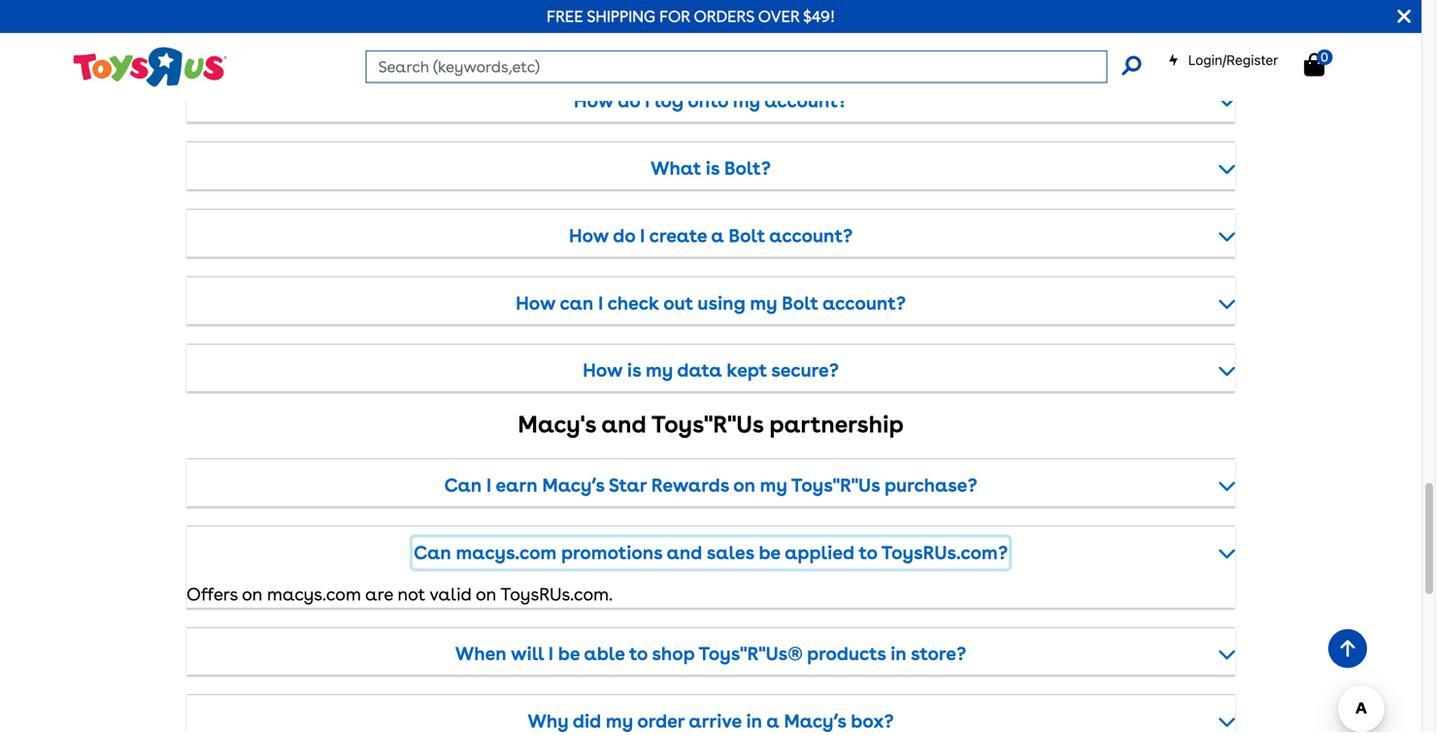 Task type: locate. For each thing, give the bounding box(es) containing it.
to
[[859, 542, 877, 563], [629, 643, 648, 665]]

is
[[706, 157, 720, 179], [627, 359, 641, 381]]

i inside the can i earn macy's star rewards on my toys"r"us purchase? link
[[486, 474, 491, 496]]

i left create
[[640, 225, 645, 246]]

1 horizontal spatial macys.com
[[456, 542, 557, 563]]

0 vertical spatial account?
[[764, 90, 848, 112]]

1 horizontal spatial on
[[476, 584, 496, 605]]

account? up secure?
[[822, 292, 906, 314]]

i for be
[[548, 643, 554, 665]]

how can i check out using my bolt account?
[[516, 292, 906, 314]]

how up can on the left top
[[569, 225, 609, 246]]

0 vertical spatial do
[[618, 90, 640, 112]]

toysrus.com.
[[500, 584, 613, 605]]

and left sales
[[667, 542, 702, 563]]

1 vertical spatial account?
[[769, 225, 853, 246]]

can macys.com promotions and sales be applied to toysrus.com?
[[414, 542, 1008, 563]]

can i earn macy's star rewards on my toys"r"us purchase?
[[444, 474, 977, 496]]

can i earn macy's star rewards on my toys"r"us purchase? link
[[186, 470, 1235, 501]]

None search field
[[366, 50, 1141, 83]]

will
[[511, 643, 544, 665]]

macy's
[[542, 474, 604, 496]]

is left data
[[627, 359, 641, 381]]

on right valid at left bottom
[[476, 584, 496, 605]]

bolt
[[729, 225, 765, 246], [782, 292, 818, 314]]

promotions
[[561, 542, 662, 563]]

do for create
[[613, 225, 635, 246]]

0 vertical spatial can
[[444, 474, 482, 496]]

for
[[659, 7, 690, 26]]

applied
[[785, 542, 854, 563]]

out
[[663, 292, 693, 314]]

when will i be able to shop toys"r"us® products in store?
[[455, 643, 966, 665]]

1 vertical spatial is
[[627, 359, 641, 381]]

1 horizontal spatial toys"r"us
[[791, 474, 880, 496]]

to right able
[[629, 643, 648, 665]]

0 vertical spatial toys"r"us
[[652, 410, 764, 439]]

i right can on the left top
[[598, 292, 603, 314]]

0 horizontal spatial macys.com
[[267, 584, 361, 605]]

bolt right a
[[729, 225, 765, 246]]

is inside "link"
[[706, 157, 720, 179]]

toys"r"us down how is my data kept secure? link
[[652, 410, 764, 439]]

toysrus.com?
[[881, 542, 1008, 563]]

1 vertical spatial to
[[629, 643, 648, 665]]

i
[[645, 90, 650, 112], [640, 225, 645, 246], [598, 292, 603, 314], [486, 474, 491, 496], [548, 643, 554, 665]]

how
[[574, 90, 614, 112], [569, 225, 609, 246], [516, 292, 556, 314], [583, 359, 623, 381]]

do left create
[[613, 225, 635, 246]]

be
[[759, 542, 780, 563], [558, 643, 580, 665]]

on
[[733, 474, 755, 496], [242, 584, 263, 605], [476, 584, 496, 605]]

when will i be able to shop toys"r"us® products in store? link
[[186, 639, 1235, 670]]

is left bolt?
[[706, 157, 720, 179]]

i left earn
[[486, 474, 491, 496]]

shipping
[[587, 7, 655, 26]]

earn
[[496, 474, 538, 496]]

how do i create a bolt account? link
[[186, 220, 1235, 251]]

1 horizontal spatial is
[[706, 157, 720, 179]]

my right using
[[750, 292, 777, 314]]

do
[[618, 90, 640, 112], [613, 225, 635, 246]]

shop
[[652, 643, 695, 665]]

toys"r"us down partnership
[[791, 474, 880, 496]]

account? down bolt?
[[769, 225, 853, 246]]

macys.com left are
[[267, 584, 361, 605]]

and
[[601, 410, 646, 439], [667, 542, 702, 563]]

close button image
[[1397, 6, 1411, 27]]

how for how do i create a bolt account?
[[569, 225, 609, 246]]

toys"r"us
[[652, 410, 764, 439], [791, 474, 880, 496]]

my account
[[645, 26, 777, 54]]

account? down enter keyword or item no. search field
[[764, 90, 848, 112]]

0 horizontal spatial on
[[242, 584, 263, 605]]

1 vertical spatial and
[[667, 542, 702, 563]]

how left "log"
[[574, 90, 614, 112]]

i right will
[[548, 643, 554, 665]]

account? for how do i log onto my account?
[[764, 90, 848, 112]]

0
[[1321, 49, 1328, 64]]

0 vertical spatial bolt
[[729, 225, 765, 246]]

macys.com
[[456, 542, 557, 563], [267, 584, 361, 605]]

my down enter keyword or item no. search field
[[733, 90, 760, 112]]

over
[[758, 7, 800, 26]]

0 vertical spatial be
[[759, 542, 780, 563]]

0 link
[[1304, 49, 1344, 77]]

is for bolt?
[[706, 157, 720, 179]]

macys.com up toysrus.com.
[[456, 542, 557, 563]]

0 horizontal spatial is
[[627, 359, 641, 381]]

log
[[654, 90, 684, 112]]

toys"r"us®
[[699, 643, 802, 665]]

i inside how do i create a bolt account? link
[[640, 225, 645, 246]]

account? for how do i create a bolt account?
[[769, 225, 853, 246]]

0 horizontal spatial be
[[558, 643, 580, 665]]

1 vertical spatial bolt
[[782, 292, 818, 314]]

be left able
[[558, 643, 580, 665]]

can up valid at left bottom
[[414, 542, 451, 563]]

can left earn
[[444, 474, 482, 496]]

macy's
[[518, 410, 596, 439]]

1 horizontal spatial and
[[667, 542, 702, 563]]

i inside the how do i log onto my account? link
[[645, 90, 650, 112]]

using
[[698, 292, 745, 314]]

can
[[444, 474, 482, 496], [414, 542, 451, 563]]

0 vertical spatial to
[[859, 542, 877, 563]]

be right sales
[[759, 542, 780, 563]]

i inside how can i check out using my bolt account? link
[[598, 292, 603, 314]]

and up star
[[601, 410, 646, 439]]

how left can on the left top
[[516, 292, 556, 314]]

are
[[365, 584, 393, 605]]

2 horizontal spatial on
[[733, 474, 755, 496]]

1 vertical spatial do
[[613, 225, 635, 246]]

on right offers on the bottom
[[242, 584, 263, 605]]

do for log
[[618, 90, 640, 112]]

star
[[609, 474, 647, 496]]

how up the macy's
[[583, 359, 623, 381]]

i left "log"
[[645, 90, 650, 112]]

1 vertical spatial be
[[558, 643, 580, 665]]

1 vertical spatial can
[[414, 542, 451, 563]]

0 vertical spatial is
[[706, 157, 720, 179]]

bolt up secure?
[[782, 292, 818, 314]]

create
[[649, 225, 707, 246]]

i inside when will i be able to shop toys"r"us® products in store? link
[[548, 643, 554, 665]]

i for create
[[640, 225, 645, 246]]

my
[[733, 90, 760, 112], [750, 292, 777, 314], [646, 359, 673, 381], [760, 474, 787, 496]]

on for star
[[733, 474, 755, 496]]

kept
[[727, 359, 767, 381]]

is for my
[[627, 359, 641, 381]]

do left "log"
[[618, 90, 640, 112]]

on right rewards
[[733, 474, 755, 496]]

products
[[807, 643, 886, 665]]

toys r us image
[[71, 45, 227, 89]]

can for can macys.com promotions and sales be applied to toysrus.com?
[[414, 542, 451, 563]]

to right applied
[[859, 542, 877, 563]]

my up applied
[[760, 474, 787, 496]]

0 horizontal spatial toys"r"us
[[652, 410, 764, 439]]

account?
[[764, 90, 848, 112], [769, 225, 853, 246], [822, 292, 906, 314]]

0 horizontal spatial and
[[601, 410, 646, 439]]



Task type: vqa. For each thing, say whether or not it's contained in the screenshot.
top macys.com
yes



Task type: describe. For each thing, give the bounding box(es) containing it.
bolt?
[[724, 157, 771, 179]]

i for check
[[598, 292, 603, 314]]

orders
[[694, 7, 754, 26]]

can
[[560, 292, 594, 314]]

0 vertical spatial macys.com
[[456, 542, 557, 563]]

how for how can i check out using my bolt account?
[[516, 292, 556, 314]]

how do i log onto my account?
[[574, 90, 848, 112]]

what
[[651, 157, 701, 179]]

1 horizontal spatial bolt
[[782, 292, 818, 314]]

shopping bag image
[[1304, 53, 1324, 76]]

data
[[677, 359, 722, 381]]

2 vertical spatial account?
[[822, 292, 906, 314]]

can macys.com promotions and sales be applied to toysrus.com? link
[[186, 537, 1235, 568]]

not
[[398, 584, 425, 605]]

in
[[890, 643, 907, 665]]

$49!
[[803, 7, 835, 26]]

secure?
[[771, 359, 839, 381]]

able
[[584, 643, 625, 665]]

how do i log onto my account? link
[[186, 86, 1235, 117]]

offers on macys.com are not valid on toysrus.com.
[[186, 584, 613, 605]]

how can i check out using my bolt account? link
[[186, 288, 1235, 319]]

rewards
[[651, 474, 729, 496]]

free shipping for orders over $49!
[[547, 7, 835, 26]]

purchase?
[[884, 474, 977, 496]]

macy's and toys"r"us partnership
[[518, 410, 904, 439]]

my
[[645, 26, 679, 54]]

0 horizontal spatial bolt
[[729, 225, 765, 246]]

store?
[[911, 643, 966, 665]]

can for can i earn macy's star rewards on my toys"r"us purchase?
[[444, 474, 482, 496]]

how do i create a bolt account?
[[569, 225, 853, 246]]

1 vertical spatial macys.com
[[267, 584, 361, 605]]

what is bolt?
[[651, 157, 771, 179]]

0 horizontal spatial to
[[629, 643, 648, 665]]

what is bolt? link
[[186, 153, 1235, 184]]

how for how is my data kept secure?
[[583, 359, 623, 381]]

how is my data kept secure?
[[583, 359, 839, 381]]

how is my data kept secure? link
[[186, 355, 1235, 386]]

free
[[547, 7, 583, 26]]

0 vertical spatial and
[[601, 410, 646, 439]]

how for how do i log onto my account?
[[574, 90, 614, 112]]

login/register button
[[1168, 50, 1278, 70]]

check
[[607, 292, 659, 314]]

when
[[455, 643, 506, 665]]

login/register
[[1188, 52, 1278, 68]]

free shipping for orders over $49! link
[[547, 7, 835, 26]]

Enter Keyword or Item No. search field
[[366, 50, 1107, 83]]

partnership
[[769, 410, 904, 439]]

my left data
[[646, 359, 673, 381]]

account
[[684, 26, 777, 54]]

on for not
[[476, 584, 496, 605]]

i for log
[[645, 90, 650, 112]]

1 horizontal spatial to
[[859, 542, 877, 563]]

offers
[[186, 584, 238, 605]]

valid
[[429, 584, 472, 605]]

sales
[[707, 542, 754, 563]]

onto
[[688, 90, 728, 112]]

1 horizontal spatial be
[[759, 542, 780, 563]]

1 vertical spatial toys"r"us
[[791, 474, 880, 496]]

a
[[711, 225, 724, 246]]



